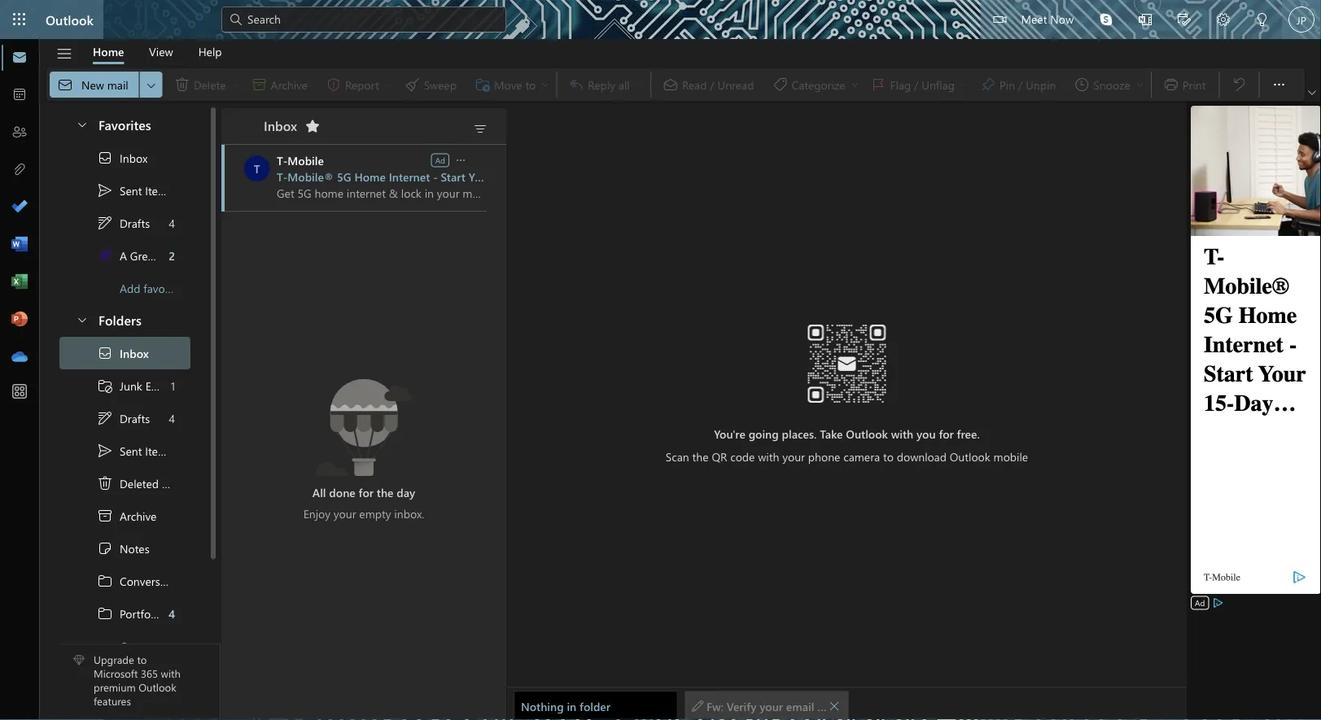 Task type: locate. For each thing, give the bounding box(es) containing it.
camera
[[844, 449, 881, 464]]

0 vertical spatial 
[[97, 182, 113, 199]]


[[97, 541, 113, 557]]

2  tree item from the top
[[59, 337, 191, 370]]

0 vertical spatial items
[[145, 183, 173, 198]]

0 vertical spatial 
[[97, 573, 113, 590]]

your
[[783, 449, 806, 464], [334, 507, 356, 522], [760, 699, 784, 714]]


[[57, 77, 73, 93]]

2 vertical spatial items
[[162, 476, 189, 491]]

ad left set your advertising preferences 'image'
[[1196, 598, 1206, 609]]

tab list containing home
[[81, 39, 235, 64]]

 archive
[[97, 508, 157, 525]]

0 horizontal spatial  button
[[454, 152, 468, 168]]

2  from the top
[[97, 411, 113, 427]]

your inside all done for the day enjoy your empty inbox.
[[334, 507, 356, 522]]

your
[[469, 169, 492, 184]]

files image
[[11, 162, 28, 178]]

 up 
[[97, 443, 113, 459]]

 tree item up  tree item at left top
[[59, 174, 191, 207]]

items up 2
[[145, 183, 173, 198]]

 left 
[[1272, 77, 1288, 93]]

the inside 'you're going places. take outlook with you for free. scan the qr code with your phone camera to download outlook mobile'
[[693, 449, 709, 464]]

your left the email
[[760, 699, 784, 714]]

1 vertical spatial 
[[76, 118, 89, 131]]

 tree item up junk
[[59, 337, 191, 370]]

 drafts up  tree item at left top
[[97, 215, 150, 231]]

2 horizontal spatial with
[[892, 426, 914, 441]]

 up 
[[97, 182, 113, 199]]

1  tree item from the top
[[59, 207, 191, 239]]

folder right new on the bottom left
[[179, 639, 209, 654]]

1
[[171, 379, 175, 394]]

folder
[[179, 639, 209, 654], [580, 699, 611, 714]]

Search for email, meetings, files and more. field
[[246, 10, 497, 27]]

 tree item
[[59, 565, 191, 598], [59, 598, 191, 630]]

folder for create new folder
[[179, 639, 209, 654]]

your down places.
[[783, 449, 806, 464]]

home button
[[81, 39, 136, 64]]

create
[[120, 639, 152, 654]]

set your advertising preferences image
[[1212, 597, 1225, 610]]

1 vertical spatial for
[[359, 485, 374, 501]]

 portfolio 4
[[97, 606, 175, 622]]

 button inside message list section
[[454, 152, 468, 168]]

the left day
[[377, 485, 394, 501]]

0 vertical spatial 
[[97, 150, 113, 166]]

folder inside nothing in folder button
[[580, 699, 611, 714]]

 button
[[300, 113, 326, 139]]

 button for favorites
[[68, 109, 95, 139]]

folder right in
[[580, 699, 611, 714]]

 button for folders
[[68, 305, 95, 335]]

to inside the upgrade to microsoft 365 with premium outlook features
[[137, 653, 147, 667]]

mail
[[107, 77, 128, 92]]

 button up start
[[454, 152, 468, 168]]

 tree item
[[59, 370, 191, 402]]

0 vertical spatial  button
[[1264, 68, 1296, 101]]

 inside tree
[[97, 411, 113, 427]]

2 drafts from the top
[[120, 411, 150, 426]]

notes
[[120, 541, 150, 557]]

coupa
[[836, 699, 869, 714]]

0 vertical spatial to
[[884, 449, 894, 464]]

 up the 
[[97, 345, 113, 362]]

drafts inside tree
[[120, 411, 150, 426]]

1 t- from the top
[[277, 153, 288, 168]]

create new folder tree item
[[59, 630, 209, 663]]

drafts
[[120, 216, 150, 231], [120, 411, 150, 426]]

for
[[939, 426, 954, 441], [359, 485, 374, 501], [818, 699, 833, 714]]

0 vertical spatial 4
[[169, 216, 175, 231]]

1 vertical spatial 
[[97, 411, 113, 427]]

with down going
[[759, 449, 780, 464]]

2  button from the top
[[68, 305, 95, 335]]

you
[[917, 426, 936, 441]]

outlook inside the upgrade to microsoft 365 with premium outlook features
[[139, 681, 176, 695]]

sent up  tree item
[[120, 444, 142, 459]]

0 vertical spatial inbox
[[264, 117, 297, 134]]

1 vertical spatial the
[[377, 485, 394, 501]]

0 vertical spatial ad
[[435, 155, 446, 166]]

mobile
[[288, 153, 324, 168]]

 for  portfolio 4
[[97, 606, 113, 622]]

inbox heading
[[256, 108, 326, 144]]

1 vertical spatial 
[[97, 345, 113, 362]]

 down ''
[[97, 573, 113, 590]]

2
[[169, 248, 175, 263]]

1 horizontal spatial home
[[355, 169, 386, 184]]

0 vertical spatial folder
[[179, 639, 209, 654]]

folders
[[99, 311, 142, 328]]

favorite
[[144, 281, 182, 296]]

all
[[313, 485, 326, 501]]

 for 
[[97, 411, 113, 427]]

for inside all done for the day enjoy your empty inbox.
[[359, 485, 374, 501]]

4 right 'portfolio'
[[169, 607, 175, 622]]

2 sent from the top
[[120, 444, 142, 459]]

application
[[0, 0, 1322, 721]]

microsoft
[[94, 667, 138, 681]]

 sent items
[[97, 182, 173, 199], [97, 443, 173, 459]]

0 vertical spatial 
[[145, 78, 158, 91]]

 inside "favorites" tree item
[[76, 118, 89, 131]]

2  from the top
[[97, 606, 113, 622]]

0 horizontal spatial the
[[377, 485, 394, 501]]

inbox down "favorites" tree item
[[120, 150, 148, 166]]

portfolio
[[120, 607, 163, 622]]

1 vertical spatial 
[[97, 606, 113, 622]]

2  tree item from the top
[[59, 402, 191, 435]]

premium features image
[[73, 655, 85, 667]]

1  tree item from the top
[[59, 174, 191, 207]]

 tree item down favorites
[[59, 142, 191, 174]]

 tree item
[[59, 174, 191, 207], [59, 435, 191, 468]]

0 vertical spatial with
[[892, 426, 914, 441]]

supplier
[[872, 699, 915, 714]]

0 horizontal spatial home
[[93, 44, 124, 59]]

phone
[[809, 449, 841, 464]]

to
[[884, 449, 894, 464], [137, 653, 147, 667]]


[[1100, 13, 1113, 26]]

 button left 
[[1264, 68, 1296, 101]]

qr
[[712, 449, 728, 464]]

 sent items inside favorites tree
[[97, 182, 173, 199]]

 tree item
[[59, 533, 191, 565]]

0 vertical spatial  inbox
[[97, 150, 148, 166]]

1 horizontal spatial with
[[759, 449, 780, 464]]

items right the deleted
[[162, 476, 189, 491]]

all done for the day enjoy your empty inbox.
[[304, 485, 425, 522]]

1 vertical spatial  tree item
[[59, 402, 191, 435]]

 button inside "favorites" tree item
[[68, 109, 95, 139]]

move & delete group
[[50, 68, 553, 101]]

t-
[[277, 153, 288, 168], [277, 169, 288, 184]]

1 vertical spatial with
[[759, 449, 780, 464]]

1 vertical spatial  sent items
[[97, 443, 173, 459]]

0 horizontal spatial with
[[161, 667, 181, 681]]


[[97, 150, 113, 166], [97, 345, 113, 362]]

2 vertical spatial for
[[818, 699, 833, 714]]

2  sent items from the top
[[97, 443, 173, 459]]

 tree item
[[59, 142, 191, 174], [59, 337, 191, 370]]

 inside 'folders' tree item
[[76, 313, 89, 326]]

0 vertical spatial  tree item
[[59, 174, 191, 207]]

left-rail-appbar navigation
[[3, 39, 36, 376]]

 drafts inside favorites tree
[[97, 215, 150, 231]]

t mobile image
[[244, 156, 270, 182]]

empty
[[360, 507, 391, 522]]

0 horizontal spatial 
[[455, 154, 468, 167]]

1  from the top
[[97, 150, 113, 166]]

 tree item up create
[[59, 598, 191, 630]]

tab list
[[81, 39, 235, 64]]

1 vertical spatial inbox
[[120, 150, 148, 166]]

 tree item up 
[[59, 207, 191, 239]]

with right 365
[[161, 667, 181, 681]]

 inside favorites tree
[[97, 182, 113, 199]]

for right you
[[939, 426, 954, 441]]

items
[[145, 183, 173, 198], [145, 444, 173, 459], [162, 476, 189, 491]]

1 vertical spatial sent
[[120, 444, 142, 459]]

1 vertical spatial folder
[[580, 699, 611, 714]]

features
[[94, 694, 131, 709]]

1 horizontal spatial to
[[884, 449, 894, 464]]

 down the 
[[97, 411, 113, 427]]

 down  new mail
[[76, 118, 89, 131]]

drafts inside favorites tree
[[120, 216, 150, 231]]

 button left folders
[[68, 305, 95, 335]]

2  inbox from the top
[[97, 345, 149, 362]]

more apps image
[[11, 384, 28, 401]]

 fw: verify your email for coupa supplier portal
[[692, 699, 949, 714]]

0 vertical spatial  drafts
[[97, 215, 150, 231]]

1 horizontal spatial 
[[1272, 77, 1288, 93]]

outlook down 'create new folder' at left bottom
[[139, 681, 176, 695]]

2  tree item from the top
[[59, 598, 191, 630]]

deleted
[[120, 476, 159, 491]]

1 vertical spatial  button
[[454, 152, 468, 168]]

0 vertical spatial the
[[693, 449, 709, 464]]

2 vertical spatial with
[[161, 667, 181, 681]]

 search field
[[222, 0, 507, 37]]

1  inbox from the top
[[97, 150, 148, 166]]


[[97, 215, 113, 231], [97, 411, 113, 427]]

0 horizontal spatial folder
[[179, 639, 209, 654]]

onedrive image
[[11, 349, 28, 366]]

the
[[693, 449, 709, 464], [377, 485, 394, 501]]

 button
[[48, 40, 81, 68]]

0 vertical spatial t-
[[277, 153, 288, 168]]

create new folder
[[120, 639, 209, 654]]

your inside 'you're going places. take outlook with you for free. scan the qr code with your phone camera to download outlook mobile'
[[783, 449, 806, 464]]


[[97, 378, 113, 394]]

 button
[[1126, 0, 1166, 41]]

0 horizontal spatial ad
[[435, 155, 446, 166]]


[[1272, 77, 1288, 93], [455, 154, 468, 167]]

outlook
[[46, 11, 94, 28], [847, 426, 889, 441], [950, 449, 991, 464], [139, 681, 176, 695]]

1  from the top
[[97, 182, 113, 199]]

 button inside 'folders' tree item
[[68, 305, 95, 335]]

 left folders
[[76, 313, 89, 326]]

add favorite tree item
[[59, 272, 191, 305]]

 down "favorites" tree item
[[97, 150, 113, 166]]

drafts for 
[[120, 216, 150, 231]]

items inside  deleted items
[[162, 476, 189, 491]]

 tree item up the deleted
[[59, 435, 191, 468]]

home up mail
[[93, 44, 124, 59]]

ad up - at top left
[[435, 155, 446, 166]]

sent
[[120, 183, 142, 198], [120, 444, 142, 459]]


[[97, 182, 113, 199], [97, 443, 113, 459]]

1 vertical spatial  inbox
[[97, 345, 149, 362]]

0 vertical spatial sent
[[120, 183, 142, 198]]

1 vertical spatial to
[[137, 653, 147, 667]]

0 vertical spatial 
[[97, 215, 113, 231]]


[[145, 78, 158, 91], [76, 118, 89, 131], [76, 313, 89, 326]]

jp image
[[1289, 7, 1315, 33]]

0 vertical spatial your
[[783, 449, 806, 464]]

1 vertical spatial  drafts
[[97, 411, 150, 427]]

t- right 't'
[[277, 153, 288, 168]]

t- for mobile
[[277, 153, 288, 168]]

inbox
[[264, 117, 297, 134], [120, 150, 148, 166], [120, 346, 149, 361]]

outlook up  button
[[46, 11, 94, 28]]

1 sent from the top
[[120, 183, 142, 198]]

 junk email 1
[[97, 378, 175, 394]]

drafts down  junk email 1
[[120, 411, 150, 426]]

1 vertical spatial t-
[[277, 169, 288, 184]]

upgrade to microsoft 365 with premium outlook features
[[94, 653, 181, 709]]

1 vertical spatial drafts
[[120, 411, 150, 426]]

1  from the top
[[97, 215, 113, 231]]

 button
[[1264, 68, 1296, 101], [454, 152, 468, 168]]

 up start
[[455, 154, 468, 167]]

with left you
[[892, 426, 914, 441]]

4 up 2
[[169, 216, 175, 231]]

0 horizontal spatial for
[[359, 485, 374, 501]]

1 vertical spatial  tree item
[[59, 337, 191, 370]]

 inbox up  tree item
[[97, 345, 149, 362]]

1  button from the top
[[68, 109, 95, 139]]

junk
[[120, 379, 142, 394]]

 inbox down "favorites" tree item
[[97, 150, 148, 166]]

1 horizontal spatial for
[[818, 699, 833, 714]]

2 t- from the top
[[277, 169, 288, 184]]

 tree item
[[59, 207, 191, 239], [59, 402, 191, 435]]

message list section
[[222, 104, 584, 720]]

2  drafts from the top
[[97, 411, 150, 427]]

2 horizontal spatial for
[[939, 426, 954, 441]]

outlook up camera at right bottom
[[847, 426, 889, 441]]

 drafts for 
[[97, 411, 150, 427]]

1 drafts from the top
[[120, 216, 150, 231]]

your down done
[[334, 507, 356, 522]]

0 vertical spatial home
[[93, 44, 124, 59]]

0 vertical spatial drafts
[[120, 216, 150, 231]]

ad inside message list section
[[435, 155, 446, 166]]

 inbox inside favorites tree
[[97, 150, 148, 166]]

inbox up  junk email 1
[[120, 346, 149, 361]]

folder inside the create new folder tree item
[[179, 639, 209, 654]]

0 vertical spatial  tree item
[[59, 142, 191, 174]]

4 down 1
[[169, 411, 175, 426]]

1 horizontal spatial the
[[693, 449, 709, 464]]

take
[[820, 426, 843, 441]]

2 vertical spatial 
[[76, 313, 89, 326]]

 button
[[68, 109, 95, 139], [68, 305, 95, 335]]

word image
[[11, 237, 28, 253]]

the inside all done for the day enjoy your empty inbox.
[[377, 485, 394, 501]]

for right the email
[[818, 699, 833, 714]]

drive
[[557, 169, 584, 184]]

 drafts down  tree item
[[97, 411, 150, 427]]

1 vertical spatial your
[[334, 507, 356, 522]]

new
[[81, 77, 104, 92]]

for up empty
[[359, 485, 374, 501]]

0 vertical spatial  tree item
[[59, 207, 191, 239]]

t- down t-mobile
[[277, 169, 288, 184]]

 drafts
[[97, 215, 150, 231], [97, 411, 150, 427]]

tree
[[59, 337, 209, 663]]

1 vertical spatial 
[[97, 443, 113, 459]]

1  drafts from the top
[[97, 215, 150, 231]]

2  tree item from the top
[[59, 435, 191, 468]]

drafts up  tree item at left top
[[120, 216, 150, 231]]

1 vertical spatial  button
[[68, 305, 95, 335]]

 tree item down junk
[[59, 402, 191, 435]]

1  from the top
[[97, 573, 113, 590]]

 tree item down  notes
[[59, 565, 191, 598]]


[[97, 508, 113, 525]]

 tree item for 
[[59, 402, 191, 435]]

1 vertical spatial home
[[355, 169, 386, 184]]

0 vertical spatial  sent items
[[97, 182, 173, 199]]

1 vertical spatial 4
[[169, 411, 175, 426]]

outlook banner
[[0, 0, 1322, 41]]

inbox left 
[[264, 117, 297, 134]]

in
[[567, 699, 577, 714]]

0 vertical spatial  button
[[68, 109, 95, 139]]

view button
[[137, 39, 185, 64]]

home inside button
[[93, 44, 124, 59]]

 button down  new mail
[[68, 109, 95, 139]]

 sent items up the deleted
[[97, 443, 173, 459]]

 button
[[829, 695, 841, 718]]

1 vertical spatial ad
[[1196, 598, 1206, 609]]

0 vertical spatial for
[[939, 426, 954, 441]]

sent up  tree item at left top
[[120, 183, 142, 198]]


[[994, 13, 1007, 26]]

t-mobile® 5g home internet - start your 15-day test drive
[[277, 169, 584, 184]]

 sent items up  tree item at left top
[[97, 182, 173, 199]]

 button
[[140, 72, 163, 98]]

 right mail
[[145, 78, 158, 91]]

4 for 
[[169, 411, 175, 426]]

1  sent items from the top
[[97, 182, 173, 199]]

2  from the top
[[97, 345, 113, 362]]

1 vertical spatial 
[[455, 154, 468, 167]]

home right 5g
[[355, 169, 386, 184]]


[[97, 573, 113, 590], [97, 606, 113, 622]]

4 inside favorites tree
[[169, 216, 175, 231]]

1 vertical spatial  tree item
[[59, 435, 191, 468]]

 left 'portfolio'
[[97, 606, 113, 622]]

0 horizontal spatial to
[[137, 653, 147, 667]]

 up 
[[97, 215, 113, 231]]

items up  deleted items
[[145, 444, 173, 459]]

 inside favorites tree
[[97, 215, 113, 231]]

the left the "qr"
[[693, 449, 709, 464]]

1 horizontal spatial folder
[[580, 699, 611, 714]]

2 vertical spatial 4
[[169, 607, 175, 622]]

1 vertical spatial items
[[145, 444, 173, 459]]

folders tree item
[[59, 305, 191, 337]]



Task type: vqa. For each thing, say whether or not it's contained in the screenshot.
"is" within the View tab panel
no



Task type: describe. For each thing, give the bounding box(es) containing it.

[[1218, 13, 1231, 26]]

tree containing 
[[59, 337, 209, 663]]

you're going places. take outlook with you for free. scan the qr code with your phone camera to download outlook mobile
[[666, 426, 1029, 464]]

going
[[749, 426, 779, 441]]

day
[[397, 485, 416, 501]]

-
[[433, 169, 438, 184]]

fw:
[[707, 699, 724, 714]]


[[829, 701, 841, 712]]

meet
[[1022, 11, 1048, 26]]

upgrade
[[94, 653, 134, 667]]

2 vertical spatial inbox
[[120, 346, 149, 361]]

mobile
[[994, 449, 1029, 464]]

1  tree item from the top
[[59, 565, 191, 598]]

 button
[[468, 117, 494, 140]]

premium
[[94, 681, 136, 695]]

favorites
[[99, 115, 151, 133]]

 tree item
[[59, 468, 191, 500]]

tags group
[[655, 68, 1148, 101]]

 button
[[1306, 85, 1320, 101]]


[[97, 248, 113, 264]]

 tree item
[[59, 239, 191, 272]]

calendar image
[[11, 87, 28, 103]]

drafts for 
[[120, 411, 150, 426]]

help button
[[186, 39, 234, 64]]

email
[[145, 379, 172, 394]]

1 horizontal spatial ad
[[1196, 598, 1206, 609]]

help
[[198, 44, 222, 59]]

home inside message list section
[[355, 169, 386, 184]]

 tree item
[[59, 500, 191, 533]]

new
[[155, 639, 176, 654]]

application containing outlook
[[0, 0, 1322, 721]]

 inside popup button
[[145, 78, 158, 91]]


[[228, 11, 244, 28]]

free.
[[958, 426, 980, 441]]

 new mail
[[57, 77, 128, 93]]

now
[[1051, 11, 1074, 26]]

scan
[[666, 449, 690, 464]]

15-
[[495, 169, 511, 184]]

portal
[[918, 699, 949, 714]]

people image
[[11, 125, 28, 141]]

download
[[897, 449, 947, 464]]

outlook down free.
[[950, 449, 991, 464]]

outlook link
[[46, 0, 94, 39]]

start
[[441, 169, 466, 184]]


[[56, 45, 73, 62]]

sent inside favorites tree
[[120, 183, 142, 198]]

4 inside  portfolio 4
[[169, 607, 175, 622]]

t-mobile
[[277, 153, 324, 168]]

code
[[731, 449, 755, 464]]

places.
[[782, 426, 817, 441]]

nothing in folder button
[[514, 692, 678, 721]]


[[97, 476, 113, 492]]

folder for nothing in folder
[[580, 699, 611, 714]]


[[1179, 13, 1192, 26]]

done
[[329, 485, 356, 501]]

 drafts for 
[[97, 215, 150, 231]]

you're
[[715, 426, 746, 441]]

0 vertical spatial 
[[1272, 77, 1288, 93]]

test
[[534, 169, 554, 184]]

 inside tree
[[97, 345, 113, 362]]

2 vertical spatial your
[[760, 699, 784, 714]]

email
[[787, 699, 815, 714]]

mobile®
[[288, 169, 334, 184]]

mail image
[[11, 50, 28, 66]]

reading pane main content
[[507, 102, 1188, 721]]

 tree item inside tree
[[59, 337, 191, 370]]

 deleted items
[[97, 476, 189, 492]]

inbox inside inbox 
[[264, 117, 297, 134]]

add favorite
[[120, 281, 182, 296]]

view
[[149, 44, 173, 59]]

 for 
[[97, 215, 113, 231]]

verify
[[727, 699, 757, 714]]

1 horizontal spatial  button
[[1264, 68, 1296, 101]]

 button
[[1205, 0, 1244, 41]]

 button
[[1244, 0, 1283, 41]]

sent inside tree
[[120, 444, 142, 459]]

inbox 
[[264, 117, 321, 134]]

favorites tree item
[[59, 109, 191, 142]]

 for folders
[[76, 313, 89, 326]]

 inbox inside tree
[[97, 345, 149, 362]]


[[472, 121, 489, 138]]

day
[[511, 169, 531, 184]]

 inside favorites tree
[[97, 150, 113, 166]]


[[305, 118, 321, 134]]

t- for mobile®
[[277, 169, 288, 184]]

inbox inside favorites tree
[[120, 150, 148, 166]]

1  tree item from the top
[[59, 142, 191, 174]]

to do image
[[11, 200, 28, 216]]

 tree item for 
[[59, 207, 191, 239]]

outlook inside banner
[[46, 11, 94, 28]]

internet
[[389, 169, 430, 184]]

nothing in folder
[[521, 699, 611, 714]]

enjoy
[[304, 507, 331, 522]]


[[1140, 13, 1153, 26]]

favorites tree
[[59, 103, 191, 305]]

nothing
[[521, 699, 564, 714]]

inbox.
[[394, 507, 425, 522]]


[[1257, 13, 1270, 26]]

t
[[254, 161, 260, 176]]

 for 
[[97, 573, 113, 590]]

powerpoint image
[[11, 312, 28, 328]]

archive
[[120, 509, 157, 524]]


[[692, 701, 704, 712]]

2  from the top
[[97, 443, 113, 459]]

meet now
[[1022, 11, 1074, 26]]

 button
[[1166, 0, 1205, 41]]

with inside the upgrade to microsoft 365 with premium outlook features
[[161, 667, 181, 681]]

to inside 'you're going places. take outlook with you for free. scan the qr code with your phone camera to download outlook mobile'
[[884, 449, 894, 464]]

 button
[[1087, 0, 1126, 39]]

4 for 
[[169, 216, 175, 231]]

for inside 'you're going places. take outlook with you for free. scan the qr code with your phone camera to download outlook mobile'
[[939, 426, 954, 441]]

add
[[120, 281, 141, 296]]

items inside favorites tree
[[145, 183, 173, 198]]

 for favorites
[[76, 118, 89, 131]]

excel image
[[11, 274, 28, 291]]

 tree item inside tree
[[59, 435, 191, 468]]

 inside message list section
[[455, 154, 468, 167]]



